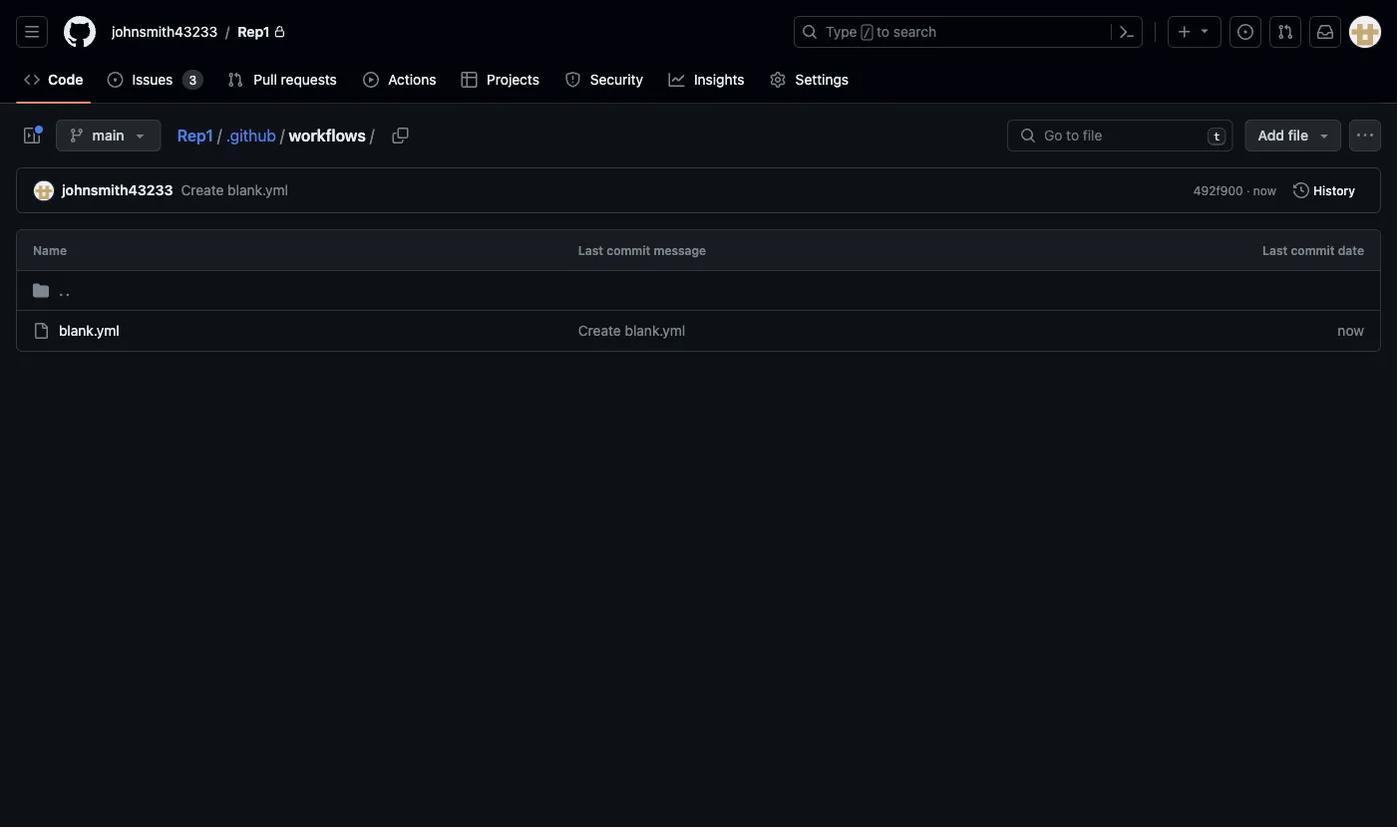 Task type: vqa. For each thing, say whether or not it's contained in the screenshot.
blank.yml link
yes



Task type: locate. For each thing, give the bounding box(es) containing it.
1 vertical spatial rep1
[[177, 126, 213, 145]]

blank.yml
[[228, 182, 288, 198], [59, 323, 119, 339], [625, 323, 685, 339]]

1 horizontal spatial create
[[578, 323, 621, 339]]

blank.yml down .. link at the top of the page
[[625, 323, 685, 339]]

issue opened image
[[1238, 24, 1254, 40], [107, 72, 123, 88]]

projects
[[487, 71, 539, 88]]

git pull request image left pull
[[228, 72, 244, 88]]

commit left message at the top of the page
[[607, 243, 651, 257]]

1 vertical spatial create
[[578, 323, 621, 339]]

last commit date
[[1263, 243, 1364, 257]]

1 horizontal spatial last
[[1263, 243, 1288, 257]]

2 horizontal spatial triangle down image
[[1316, 128, 1332, 144]]

0 horizontal spatial create blank.yml link
[[181, 182, 288, 198]]

search image
[[1020, 128, 1036, 144]]

1 vertical spatial johnsmith43233
[[62, 182, 173, 198]]

rep1 / .github / workflows /
[[177, 126, 374, 145]]

1 horizontal spatial now
[[1338, 323, 1364, 339]]

history image
[[1293, 182, 1309, 198]]

0 horizontal spatial now
[[1253, 183, 1276, 197]]

2 horizontal spatial blank.yml
[[625, 323, 685, 339]]

actions link
[[355, 65, 446, 95]]

.github
[[226, 126, 276, 145]]

Go to file text field
[[1044, 121, 1200, 151]]

create blank.yml link down .. link at the top of the page
[[578, 323, 685, 339]]

create blank.yml
[[181, 182, 288, 198], [578, 323, 685, 339]]

settings
[[795, 71, 849, 88]]

0 vertical spatial create blank.yml
[[181, 182, 288, 198]]

0 vertical spatial now
[[1253, 183, 1276, 197]]

/ left lock 'image'
[[225, 23, 230, 40]]

rep1 link up pull
[[230, 16, 294, 48]]

plus image
[[1177, 24, 1193, 40]]

git pull request image left notifications icon
[[1277, 24, 1293, 40]]

list containing johnsmith43233 /
[[104, 16, 782, 48]]

triangle down image right main
[[132, 128, 148, 144]]

1 horizontal spatial git pull request image
[[1277, 24, 1293, 40]]

create
[[181, 182, 224, 198], [578, 323, 621, 339]]

0 vertical spatial git pull request image
[[1277, 24, 1293, 40]]

create down last commit message
[[578, 323, 621, 339]]

triangle down image inside add file popup button
[[1316, 128, 1332, 144]]

0 horizontal spatial triangle down image
[[132, 128, 148, 144]]

2 commit from the left
[[1291, 243, 1335, 257]]

main button
[[56, 120, 161, 152]]

git pull request image
[[1277, 24, 1293, 40], [228, 72, 244, 88]]

1 vertical spatial create blank.yml
[[578, 323, 685, 339]]

rep1 left lock 'image'
[[238, 23, 270, 40]]

1 commit from the left
[[607, 243, 651, 257]]

0 horizontal spatial git pull request image
[[228, 72, 244, 88]]

3
[[189, 73, 197, 87]]

code
[[48, 71, 83, 88]]

.. link
[[33, 280, 1364, 301]]

1 vertical spatial now
[[1338, 323, 1364, 339]]

1 horizontal spatial rep1
[[238, 23, 270, 40]]

triangle down image
[[1197, 22, 1213, 38], [132, 128, 148, 144], [1316, 128, 1332, 144]]

1 vertical spatial create blank.yml link
[[578, 323, 685, 339]]

to
[[877, 23, 890, 40]]

issue opened image right "plus" image
[[1238, 24, 1254, 40]]

copy path image
[[392, 128, 408, 144]]

last
[[578, 243, 603, 257], [1263, 243, 1288, 257]]

johnsmith43233 inside johnsmith43233 /
[[112, 23, 218, 40]]

pull requests link
[[220, 65, 347, 95]]

sc 9kayk9 0 image
[[33, 283, 49, 299]]

triangle down image right the file
[[1316, 128, 1332, 144]]

johnsmith43233 link down main popup button
[[62, 182, 173, 198]]

create blank.yml link
[[181, 182, 288, 198], [578, 323, 685, 339]]

1 horizontal spatial issue opened image
[[1238, 24, 1254, 40]]

commit for date
[[1291, 243, 1335, 257]]

create down rep1 / .github / workflows /
[[181, 182, 224, 198]]

johnsmith43233 link up issues
[[104, 16, 225, 48]]

last commit message
[[578, 243, 706, 257]]

1 vertical spatial rep1 link
[[177, 126, 213, 145]]

/ inside johnsmith43233 /
[[225, 23, 230, 40]]

1 vertical spatial johnsmith43233 link
[[62, 182, 173, 198]]

johnsmith43233 /
[[112, 23, 230, 40]]

commit left date
[[1291, 243, 1335, 257]]

rep1
[[238, 23, 270, 40], [177, 126, 213, 145]]

create blank.yml down .. link at the top of the page
[[578, 323, 685, 339]]

issue opened image for git pull request image inside the pull requests "link"
[[107, 72, 123, 88]]

create blank.yml link down .github
[[181, 182, 288, 198]]

johnsmith43233 up issues
[[112, 23, 218, 40]]

rep1 inside list
[[238, 23, 270, 40]]

last down 492f900 · now
[[1263, 243, 1288, 257]]

johnsmith43233 down main popup button
[[62, 182, 173, 198]]

492f900 link
[[1194, 182, 1243, 199]]

1 horizontal spatial create blank.yml
[[578, 323, 685, 339]]

settings link
[[762, 65, 858, 95]]

blank.yml down .github
[[228, 182, 288, 198]]

list
[[104, 16, 782, 48]]

blank.yml down ..
[[59, 323, 119, 339]]

0 vertical spatial create
[[181, 182, 224, 198]]

johnsmith43233
[[112, 23, 218, 40], [62, 182, 173, 198]]

0 vertical spatial issue opened image
[[1238, 24, 1254, 40]]

commit for message
[[607, 243, 651, 257]]

johnsmith43233 link
[[104, 16, 225, 48], [62, 182, 173, 198]]

history
[[1313, 183, 1355, 197]]

create blank.yml link for johnsmith43233
[[181, 182, 288, 198]]

1 horizontal spatial blank.yml
[[228, 182, 288, 198]]

now down date
[[1338, 323, 1364, 339]]

rep1 link
[[230, 16, 294, 48], [177, 126, 213, 145]]

2 last from the left
[[1263, 243, 1288, 257]]

/ left .github "link"
[[217, 126, 222, 145]]

0 horizontal spatial rep1
[[177, 126, 213, 145]]

0 vertical spatial rep1
[[238, 23, 270, 40]]

command palette image
[[1119, 24, 1135, 40]]

gear image
[[770, 72, 786, 88]]

rep1 left .github "link"
[[177, 126, 213, 145]]

/ left to
[[863, 26, 871, 40]]

1 vertical spatial git pull request image
[[228, 72, 244, 88]]

1 vertical spatial issue opened image
[[107, 72, 123, 88]]

create blank.yml down .github
[[181, 182, 288, 198]]

name
[[33, 243, 67, 257]]

1 horizontal spatial create blank.yml link
[[578, 323, 685, 339]]

0 horizontal spatial issue opened image
[[107, 72, 123, 88]]

now
[[1253, 183, 1276, 197], [1338, 323, 1364, 339]]

/ right .github
[[280, 126, 285, 145]]

history link
[[1284, 177, 1364, 204]]

0 vertical spatial johnsmith43233
[[112, 23, 218, 40]]

play image
[[363, 72, 379, 88]]

commit
[[607, 243, 651, 257], [1291, 243, 1335, 257]]

issues
[[132, 71, 173, 88]]

/
[[225, 23, 230, 40], [863, 26, 871, 40], [217, 126, 222, 145], [280, 126, 285, 145], [370, 126, 374, 145]]

/ inside type / to search
[[863, 26, 871, 40]]

0 vertical spatial create blank.yml link
[[181, 182, 288, 198]]

492f900
[[1194, 183, 1243, 197]]

git pull request image inside pull requests "link"
[[228, 72, 244, 88]]

0 vertical spatial johnsmith43233 link
[[104, 16, 225, 48]]

johnsmith43233 for johnsmith43233 /
[[112, 23, 218, 40]]

pull requests
[[254, 71, 337, 88]]

0 horizontal spatial commit
[[607, 243, 651, 257]]

create for johnsmith43233
[[181, 182, 224, 198]]

security
[[590, 71, 643, 88]]

actions
[[388, 71, 436, 88]]

1 last from the left
[[578, 243, 603, 257]]

pull
[[254, 71, 277, 88]]

rep1 link left .github "link"
[[177, 126, 213, 145]]

0 vertical spatial rep1 link
[[230, 16, 294, 48]]

triangle down image right "plus" image
[[1197, 22, 1213, 38]]

search
[[893, 23, 937, 40]]

now right the ·
[[1253, 183, 1276, 197]]

0 horizontal spatial create
[[181, 182, 224, 198]]

insights link
[[661, 65, 754, 95]]

0 horizontal spatial last
[[578, 243, 603, 257]]

1 horizontal spatial commit
[[1291, 243, 1335, 257]]

t
[[1214, 130, 1220, 143]]

create blank.yml for blank.yml
[[578, 323, 685, 339]]

0 horizontal spatial create blank.yml
[[181, 182, 288, 198]]

issue opened image left issues
[[107, 72, 123, 88]]

last left message at the top of the page
[[578, 243, 603, 257]]

table image
[[461, 72, 477, 88]]



Task type: describe. For each thing, give the bounding box(es) containing it.
last for last commit message
[[578, 243, 603, 257]]

code image
[[24, 72, 40, 88]]

message
[[654, 243, 706, 257]]

add file button
[[1245, 120, 1341, 152]]

graph image
[[669, 72, 685, 88]]

main
[[92, 127, 124, 144]]

git branch image
[[69, 128, 85, 144]]

1 horizontal spatial triangle down image
[[1197, 22, 1213, 38]]

·
[[1246, 183, 1250, 197]]

blank.yml for blank.yml
[[625, 323, 685, 339]]

requests
[[281, 71, 337, 88]]

0 horizontal spatial blank.yml
[[59, 323, 119, 339]]

blank.yml link
[[59, 323, 119, 339]]

type
[[826, 23, 857, 40]]

johnsmith43233 for johnsmith43233
[[62, 182, 173, 198]]

code link
[[16, 65, 91, 95]]

1 horizontal spatial rep1 link
[[230, 16, 294, 48]]

rep1 for rep1
[[238, 23, 270, 40]]

create blank.yml for johnsmith43233
[[181, 182, 288, 198]]

triangle down image inside main popup button
[[132, 128, 148, 144]]

workflows
[[289, 126, 366, 145]]

0 horizontal spatial rep1 link
[[177, 126, 213, 145]]

/ for rep1
[[217, 126, 222, 145]]

more options image
[[1357, 128, 1373, 144]]

type / to search
[[826, 23, 937, 40]]

shield image
[[565, 72, 581, 88]]

/ left copy path image
[[370, 126, 374, 145]]

security link
[[557, 65, 653, 95]]

date
[[1338, 243, 1364, 257]]

add
[[1258, 127, 1285, 144]]

492f900 · now
[[1194, 183, 1276, 197]]

insights
[[694, 71, 745, 88]]

..
[[59, 282, 72, 299]]

create blank.yml link for blank.yml
[[578, 323, 685, 339]]

side panel image
[[24, 128, 40, 144]]

rep1 for rep1 / .github / workflows /
[[177, 126, 213, 145]]

/ for johnsmith43233
[[225, 23, 230, 40]]

johnsmith43233 image
[[34, 181, 54, 201]]

file
[[1288, 127, 1308, 144]]

lock image
[[274, 26, 286, 38]]

.github link
[[226, 126, 276, 145]]

create for blank.yml
[[578, 323, 621, 339]]

blank.yml for johnsmith43233
[[228, 182, 288, 198]]

homepage image
[[64, 16, 96, 48]]

notifications image
[[1317, 24, 1333, 40]]

add file
[[1258, 127, 1308, 144]]

last for last commit date
[[1263, 243, 1288, 257]]

/ for type
[[863, 26, 871, 40]]

projects link
[[453, 65, 549, 95]]

issue opened image for the rightmost git pull request image
[[1238, 24, 1254, 40]]



